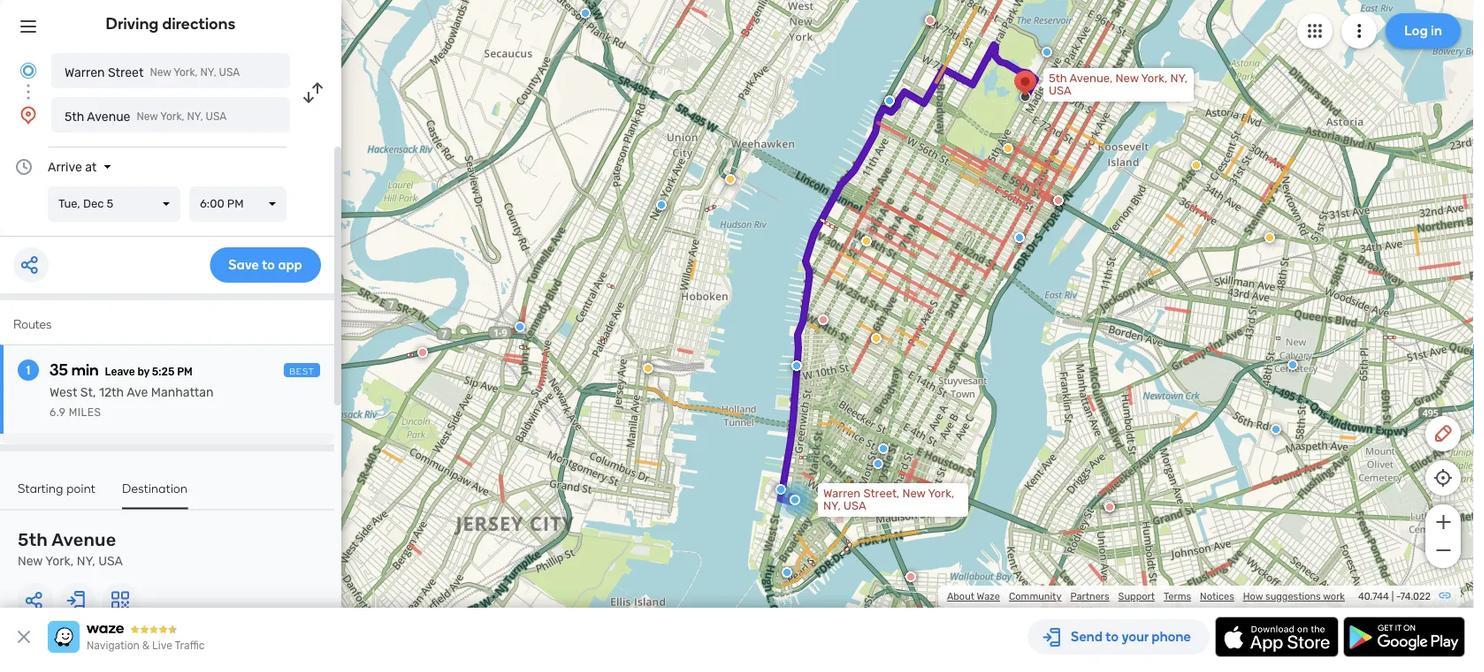 Task type: describe. For each thing, give the bounding box(es) containing it.
new inside 5th avenue, new york, ny, usa
[[1116, 72, 1139, 85]]

avenue,
[[1070, 72, 1113, 85]]

1
[[26, 363, 30, 378]]

new inside warren street new york, ny, usa
[[150, 66, 171, 79]]

hazard image
[[1003, 143, 1013, 154]]

starting point button
[[18, 481, 96, 508]]

how suggestions work link
[[1243, 591, 1345, 603]]

ny, inside warren street new york, ny, usa
[[200, 66, 216, 79]]

notices link
[[1200, 591, 1234, 603]]

york, down starting point button on the left bottom of the page
[[45, 554, 74, 569]]

35
[[50, 361, 68, 380]]

usa inside warren street new york, ny, usa
[[219, 66, 240, 79]]

navigation & live traffic
[[87, 640, 205, 653]]

warren for street,
[[823, 487, 861, 501]]

35 min leave by 5:25 pm
[[50, 361, 193, 380]]

5th inside 5th avenue, new york, ny, usa
[[1049, 72, 1067, 85]]

how
[[1243, 591, 1263, 603]]

0 horizontal spatial police image
[[782, 568, 792, 578]]

min
[[71, 361, 99, 380]]

12th
[[99, 386, 124, 400]]

5:25
[[152, 366, 175, 379]]

york, down warren street new york, ny, usa
[[160, 111, 184, 123]]

-
[[1396, 591, 1400, 603]]

ny, down warren street new york, ny, usa
[[187, 111, 203, 123]]

york, inside 5th avenue, new york, ny, usa
[[1141, 72, 1168, 85]]

5
[[107, 197, 114, 211]]

6:00 pm list box
[[189, 187, 287, 222]]

leave
[[105, 366, 135, 379]]

at
[[85, 160, 97, 174]]

support link
[[1118, 591, 1155, 603]]

ny, inside 5th avenue, new york, ny, usa
[[1170, 72, 1188, 85]]

best
[[289, 366, 315, 377]]

new inside warren street, new york, ny, usa
[[902, 487, 926, 501]]

pm inside 6:00 pm list box
[[227, 197, 244, 211]]

74.022
[[1400, 591, 1431, 603]]

40.744
[[1358, 591, 1389, 603]]

current location image
[[18, 60, 39, 81]]

suggestions
[[1266, 591, 1321, 603]]

manhattan
[[151, 386, 214, 400]]

starting point
[[18, 481, 96, 496]]

2 horizontal spatial road closed image
[[1104, 501, 1114, 511]]

x image
[[13, 627, 34, 648]]

arrive at
[[48, 160, 97, 174]]

avenue inside 5th avenue new york, ny, usa
[[51, 530, 116, 551]]

york, inside warren street new york, ny, usa
[[174, 66, 198, 79]]

directions
[[162, 14, 236, 33]]

york, inside warren street, new york, ny, usa
[[928, 487, 954, 501]]

driving directions
[[106, 14, 236, 33]]

warren for street
[[65, 65, 105, 80]]

destination button
[[122, 481, 188, 510]]

usa inside 5th avenue, new york, ny, usa
[[1049, 84, 1072, 98]]

1 vertical spatial 5th
[[65, 109, 84, 124]]

west
[[50, 386, 77, 400]]

terms link
[[1164, 591, 1191, 603]]

6:00 pm
[[200, 197, 244, 211]]

tue, dec 5 list box
[[48, 187, 180, 222]]



Task type: vqa. For each thing, say whether or not it's contained in the screenshot.
|
yes



Task type: locate. For each thing, give the bounding box(es) containing it.
about
[[947, 591, 975, 603]]

destination
[[122, 481, 188, 496]]

1 horizontal spatial 5th
[[65, 109, 84, 124]]

1 vertical spatial warren
[[823, 487, 861, 501]]

0 vertical spatial warren
[[65, 65, 105, 80]]

zoom in image
[[1432, 512, 1454, 533]]

0 horizontal spatial warren
[[65, 65, 105, 80]]

community
[[1009, 591, 1062, 603]]

by
[[137, 366, 150, 379]]

warren street, new york, ny, usa
[[823, 487, 954, 513]]

1 vertical spatial 5th avenue new york, ny, usa
[[18, 530, 123, 569]]

usa inside warren street, new york, ny, usa
[[843, 500, 866, 513]]

0 vertical spatial police image
[[1042, 47, 1052, 57]]

link image
[[1438, 589, 1452, 603]]

new down starting point button on the left bottom of the page
[[18, 554, 43, 569]]

arrive
[[48, 160, 82, 174]]

terms
[[1164, 591, 1191, 603]]

1 horizontal spatial police image
[[878, 444, 889, 455]]

2 vertical spatial 5th
[[18, 530, 48, 551]]

street,
[[863, 487, 900, 501]]

tue, dec 5
[[58, 197, 114, 211]]

&
[[142, 640, 150, 653]]

police image
[[580, 8, 591, 19], [884, 96, 895, 106], [656, 200, 667, 210], [1014, 233, 1025, 243], [515, 322, 525, 333], [1288, 360, 1298, 371], [791, 361, 802, 371], [1271, 424, 1281, 435], [873, 459, 883, 470], [776, 485, 786, 495]]

clock image
[[13, 157, 34, 178]]

york, right street,
[[928, 487, 954, 501]]

york,
[[174, 66, 198, 79], [1141, 72, 1168, 85], [160, 111, 184, 123], [928, 487, 954, 501], [45, 554, 74, 569]]

0 horizontal spatial road closed image
[[818, 315, 829, 325]]

pm up 'manhattan'
[[177, 366, 193, 379]]

0 vertical spatial avenue
[[87, 109, 130, 124]]

new down warren street new york, ny, usa
[[137, 111, 158, 123]]

dec
[[83, 197, 104, 211]]

40.744 | -74.022
[[1358, 591, 1431, 603]]

waze
[[977, 591, 1000, 603]]

avenue
[[87, 109, 130, 124], [51, 530, 116, 551]]

ny, right avenue,
[[1170, 72, 1188, 85]]

5th avenue, new york, ny, usa
[[1049, 72, 1188, 98]]

point
[[67, 481, 96, 496]]

partners
[[1070, 591, 1110, 603]]

new
[[150, 66, 171, 79], [1116, 72, 1139, 85], [137, 111, 158, 123], [902, 487, 926, 501], [18, 554, 43, 569]]

5th avenue new york, ny, usa down starting point button on the left bottom of the page
[[18, 530, 123, 569]]

avenue down street
[[87, 109, 130, 124]]

west st, 12th ave manhattan 6.9 miles
[[50, 386, 214, 419]]

6.9
[[50, 407, 66, 419]]

street
[[108, 65, 144, 80]]

road closed image
[[925, 15, 936, 26], [1053, 195, 1064, 206], [417, 348, 428, 358], [1105, 502, 1115, 513]]

5th avenue new york, ny, usa down warren street new york, ny, usa
[[65, 109, 227, 124]]

york, down directions
[[174, 66, 198, 79]]

5th down starting point button on the left bottom of the page
[[18, 530, 48, 551]]

tue,
[[58, 197, 80, 211]]

2 vertical spatial road closed image
[[906, 572, 916, 583]]

2 horizontal spatial police image
[[1042, 47, 1052, 57]]

new right street,
[[902, 487, 926, 501]]

ny, down starting point button on the left bottom of the page
[[77, 554, 95, 569]]

support
[[1118, 591, 1155, 603]]

0 horizontal spatial 5th
[[18, 530, 48, 551]]

ny, left street,
[[823, 500, 841, 513]]

starting
[[18, 481, 63, 496]]

work
[[1323, 591, 1345, 603]]

avenue down point
[[51, 530, 116, 551]]

road closed image
[[818, 315, 829, 325], [1104, 501, 1114, 511], [906, 572, 916, 583]]

live
[[152, 640, 172, 653]]

0 vertical spatial 5th avenue new york, ny, usa
[[65, 109, 227, 124]]

1 horizontal spatial warren
[[823, 487, 861, 501]]

ny,
[[200, 66, 216, 79], [1170, 72, 1188, 85], [187, 111, 203, 123], [823, 500, 841, 513], [77, 554, 95, 569]]

warren inside warren street, new york, ny, usa
[[823, 487, 861, 501]]

york, right avenue,
[[1141, 72, 1168, 85]]

pencil image
[[1433, 424, 1454, 445]]

pm inside 35 min leave by 5:25 pm
[[177, 366, 193, 379]]

usa
[[219, 66, 240, 79], [1049, 84, 1072, 98], [206, 111, 227, 123], [843, 500, 866, 513], [98, 554, 123, 569]]

hazard image
[[1191, 160, 1202, 171], [725, 174, 736, 185], [1265, 233, 1275, 243], [861, 236, 872, 247], [871, 333, 882, 344], [643, 363, 654, 374]]

st,
[[80, 386, 96, 400]]

0 vertical spatial road closed image
[[818, 315, 829, 325]]

about waze community partners support terms notices how suggestions work
[[947, 591, 1345, 603]]

ny, down directions
[[200, 66, 216, 79]]

0 vertical spatial 5th
[[1049, 72, 1067, 85]]

ave
[[127, 386, 148, 400]]

pm right the 6:00
[[227, 197, 244, 211]]

warren street new york, ny, usa
[[65, 65, 240, 80]]

ny, inside warren street, new york, ny, usa
[[823, 500, 841, 513]]

community link
[[1009, 591, 1062, 603]]

2 vertical spatial police image
[[782, 568, 792, 578]]

notices
[[1200, 591, 1234, 603]]

new right street
[[150, 66, 171, 79]]

5th avenue new york, ny, usa
[[65, 109, 227, 124], [18, 530, 123, 569]]

partners link
[[1070, 591, 1110, 603]]

about waze link
[[947, 591, 1000, 603]]

1 vertical spatial pm
[[177, 366, 193, 379]]

6:00
[[200, 197, 224, 211]]

1 horizontal spatial pm
[[227, 197, 244, 211]]

1 horizontal spatial road closed image
[[906, 572, 916, 583]]

0 vertical spatial pm
[[227, 197, 244, 211]]

routes
[[13, 317, 52, 332]]

1 vertical spatial avenue
[[51, 530, 116, 551]]

2 horizontal spatial 5th
[[1049, 72, 1067, 85]]

police image
[[1042, 47, 1052, 57], [878, 444, 889, 455], [782, 568, 792, 578]]

miles
[[69, 407, 101, 419]]

1 vertical spatial road closed image
[[1104, 501, 1114, 511]]

1 vertical spatial police image
[[878, 444, 889, 455]]

0 horizontal spatial pm
[[177, 366, 193, 379]]

driving
[[106, 14, 159, 33]]

location image
[[18, 104, 39, 126]]

5th right location icon
[[65, 109, 84, 124]]

pm
[[227, 197, 244, 211], [177, 366, 193, 379]]

warren left street
[[65, 65, 105, 80]]

warren left street,
[[823, 487, 861, 501]]

warren
[[65, 65, 105, 80], [823, 487, 861, 501]]

|
[[1392, 591, 1394, 603]]

new right avenue,
[[1116, 72, 1139, 85]]

5th left avenue,
[[1049, 72, 1067, 85]]

5th
[[1049, 72, 1067, 85], [65, 109, 84, 124], [18, 530, 48, 551]]

zoom out image
[[1432, 540, 1454, 562]]

traffic
[[175, 640, 205, 653]]

navigation
[[87, 640, 140, 653]]



